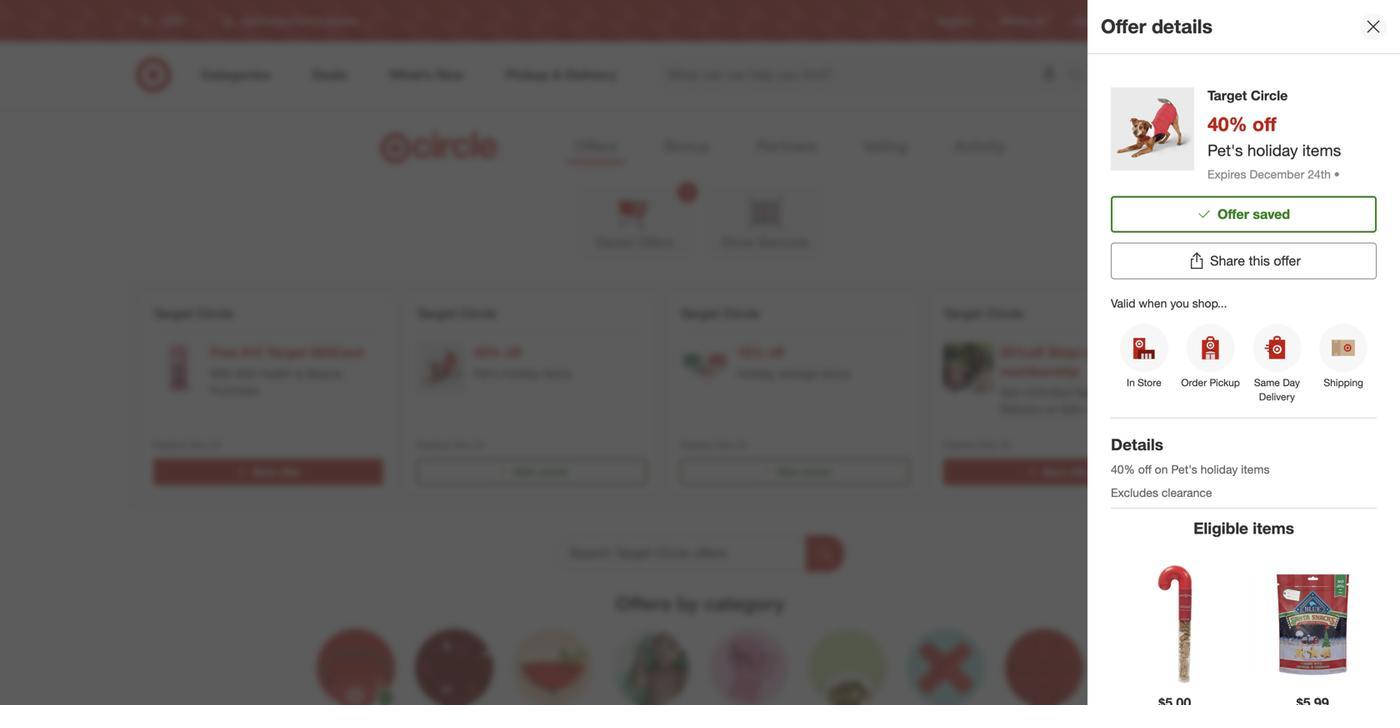 Task type: vqa. For each thing, say whether or not it's contained in the screenshot.
Up
no



Task type: locate. For each thing, give the bounding box(es) containing it.
holiday inside details 40% off on pet's holiday items
[[1201, 463, 1238, 477]]

circle for 15% off
[[723, 306, 760, 322]]

health
[[259, 367, 292, 381]]

offers by category
[[616, 593, 785, 616]]

same day delivery
[[1254, 377, 1300, 404]]

target circle right redcard
[[1140, 15, 1196, 27]]

0 horizontal spatial save offer
[[253, 466, 301, 479]]

1 horizontal spatial offer saved button
[[680, 459, 910, 486]]

share this offer button
[[1111, 243, 1377, 280]]

when
[[1139, 296, 1167, 311]]

pet's
[[1208, 141, 1243, 160], [473, 367, 500, 381], [1171, 463, 1198, 477]]

target left circ
[[1338, 306, 1378, 322]]

target circle link
[[1140, 14, 1196, 28]]

0 horizontal spatial delivery
[[1000, 402, 1042, 417]]

1 horizontal spatial 40%
[[1111, 463, 1135, 477]]

0 horizontal spatial offer
[[279, 466, 301, 479]]

2 horizontal spatial offer
[[1274, 253, 1301, 269]]

target
[[1140, 15, 1168, 27], [1208, 88, 1247, 104], [153, 306, 193, 322], [417, 306, 456, 322], [680, 306, 720, 322], [944, 306, 983, 322], [1338, 306, 1378, 322], [267, 345, 306, 361]]

offer saved button for 15% off
[[680, 459, 910, 486]]

save for membership
[[1043, 466, 1066, 479]]

barcode
[[758, 235, 809, 251]]

on inside 50%off shipt annual membership get unlimited same day delivery on $35+ orders
[[1045, 402, 1059, 417]]

target circle up free
[[153, 306, 234, 322]]

2 vertical spatial pet's
[[1171, 463, 1198, 477]]

24 for holiday
[[737, 439, 748, 452]]

items for 40% off pet's holiday items expires december 24th •
[[1303, 141, 1341, 160]]

expires left december
[[1208, 167, 1246, 182]]

2 horizontal spatial 24
[[737, 439, 748, 452]]

0 horizontal spatial offer saved
[[513, 466, 567, 479]]

1 save offer button from the left
[[153, 459, 383, 486]]

0 vertical spatial offers
[[574, 137, 618, 156]]

1 dec from the left
[[189, 439, 207, 452]]

save offer button
[[153, 459, 383, 486], [944, 459, 1174, 486]]

•
[[1334, 167, 1340, 182]]

share this offer
[[1210, 253, 1301, 269]]

get
[[1000, 386, 1019, 400]]

day right the
[[1280, 306, 1304, 322]]

with
[[210, 367, 233, 381]]

save
[[253, 466, 276, 479], [1043, 466, 1066, 479]]

50%off shipt annual membership get unlimited same day delivery on $35+ orders image
[[944, 343, 994, 393]]

4 dec from the left
[[979, 439, 998, 452]]

1 vertical spatial 40%
[[473, 345, 501, 361]]

offers for offers by category
[[616, 593, 671, 616]]

0 horizontal spatial same
[[1075, 386, 1106, 400]]

0 horizontal spatial save offer button
[[153, 459, 383, 486]]

excludes
[[1111, 486, 1159, 501]]

off inside the '40% off pet's holiday items expires december 24th •'
[[1253, 113, 1277, 136]]

activity
[[954, 137, 1006, 156]]

target right redcard
[[1140, 15, 1168, 27]]

same up $35+
[[1075, 386, 1106, 400]]

$35+
[[1062, 402, 1088, 417]]

with
[[1308, 306, 1335, 322]]

holiday
[[1248, 141, 1298, 160], [503, 367, 540, 381], [1201, 463, 1238, 477]]

delivery inside same day delivery
[[1259, 391, 1295, 404]]

pet's inside details 40% off on pet's holiday items
[[1171, 463, 1198, 477]]

details 40% off on pet's holiday items
[[1111, 435, 1270, 477]]

store
[[1138, 377, 1162, 389]]

deal
[[1207, 306, 1236, 322]]

50%off shipt annual membership get unlimited same day delivery on $35+ orders
[[1000, 345, 1129, 417]]

40% inside the '40% off pet's holiday items expires december 24th •'
[[1208, 113, 1247, 136]]

offer
[[1101, 15, 1147, 38], [1218, 206, 1249, 223], [513, 466, 537, 479], [776, 466, 800, 479]]

delivery
[[1259, 391, 1295, 404], [1000, 402, 1042, 417]]

1 vertical spatial pet's
[[473, 367, 500, 381]]

target circle up the "15%"
[[680, 306, 760, 322]]

holiday
[[737, 367, 776, 381]]

off inside 15% off holiday storage items
[[768, 345, 785, 361]]

circle for 50%off shipt annual membership
[[987, 306, 1024, 322]]

dec down '15% off holiday storage items' image
[[716, 439, 734, 452]]

weekly ad link
[[1000, 14, 1047, 28]]

1 expires dec 24 from the left
[[153, 439, 221, 452]]

1 save offer from the left
[[253, 466, 301, 479]]

same inside same day delivery
[[1254, 377, 1280, 389]]

0 vertical spatial holiday
[[1248, 141, 1298, 160]]

expires dec 24
[[153, 439, 221, 452], [417, 439, 485, 452], [680, 439, 748, 452]]

weekly
[[1000, 15, 1032, 27]]

24
[[210, 439, 221, 452], [474, 439, 485, 452], [737, 439, 748, 452]]

offer saved for 15% off
[[776, 466, 831, 479]]

0 vertical spatial pet's
[[1208, 141, 1243, 160]]

0 vertical spatial on
[[1045, 402, 1059, 417]]

40% for 40% off pet's holiday items
[[473, 345, 501, 361]]

1 horizontal spatial on
[[1155, 463, 1168, 477]]

holiday right 40% off pet's holiday items image
[[503, 367, 540, 381]]

2 vertical spatial offers
[[616, 593, 671, 616]]

&
[[296, 367, 303, 381]]

expires dec 30
[[944, 439, 1011, 452]]

1 horizontal spatial save offer
[[1043, 466, 1091, 479]]

target inside 'link'
[[1140, 15, 1168, 27]]

0 horizontal spatial offer saved button
[[417, 459, 647, 486]]

use
[[1158, 439, 1174, 452]]

circle for 40% off
[[460, 306, 497, 322]]

1 horizontal spatial offer saved
[[776, 466, 831, 479]]

dialog
[[1088, 0, 1400, 706]]

expires dec 24 down '15% off holiday storage items' image
[[680, 439, 748, 452]]

dec down free $10 target giftcard  with $40 health & beauty purchase image
[[189, 439, 207, 452]]

single
[[1127, 439, 1155, 452]]

3 expires dec 24 from the left
[[680, 439, 748, 452]]

items for 40% off pet's holiday items
[[543, 367, 572, 381]]

dec left 30 at the bottom of the page
[[979, 439, 998, 452]]

holiday inside the '40% off pet's holiday items expires december 24th •'
[[1248, 141, 1298, 160]]

1 horizontal spatial delivery
[[1259, 391, 1295, 404]]

target circle up 40% off pet's holiday items image
[[417, 306, 497, 322]]

storage
[[779, 367, 818, 381]]

expires down '15% off holiday storage items' image
[[680, 439, 713, 452]]

0 horizontal spatial holiday
[[503, 367, 540, 381]]

on down unlimited
[[1045, 402, 1059, 417]]

day up orders
[[1109, 386, 1129, 400]]

1 vertical spatial holiday
[[503, 367, 540, 381]]

2 save offer button from the left
[[944, 459, 1174, 486]]

1 horizontal spatial expires dec 24
[[417, 439, 485, 452]]

day inside 50%off shipt annual membership get unlimited same day delivery on $35+ orders
[[1109, 386, 1129, 400]]

0 horizontal spatial saved
[[539, 466, 567, 479]]

items inside 40% off pet's holiday items
[[543, 367, 572, 381]]

$10
[[241, 345, 263, 361]]

of
[[1239, 306, 1252, 322]]

target circle for free $10 target giftcard
[[153, 306, 234, 322]]

same right pickup
[[1254, 377, 1280, 389]]

1 horizontal spatial same
[[1254, 377, 1280, 389]]

off right 40% off pet's holiday items image
[[505, 345, 521, 361]]

off down 'single'
[[1138, 463, 1152, 477]]

2 vertical spatial holiday
[[1201, 463, 1238, 477]]

dec down 40% off pet's holiday items image
[[453, 439, 471, 452]]

40% off pet's holiday items expires december 24th •
[[1208, 113, 1341, 182]]

1 horizontal spatial offer
[[1069, 466, 1091, 479]]

1 horizontal spatial saved
[[803, 466, 831, 479]]

you
[[1171, 296, 1189, 311]]

2 dec from the left
[[453, 439, 471, 452]]

24th
[[1308, 167, 1331, 182]]

off right the "15%"
[[768, 345, 785, 361]]

save offer button for membership
[[944, 459, 1174, 486]]

off inside 40% off pet's holiday items
[[505, 345, 521, 361]]

30
[[1000, 439, 1011, 452]]

offers
[[574, 137, 618, 156], [637, 235, 674, 251], [616, 593, 671, 616]]

saved for 15% off
[[803, 466, 831, 479]]

target circle up the 50%off on the right of page
[[944, 306, 1024, 322]]

2 horizontal spatial holiday
[[1248, 141, 1298, 160]]

search button
[[1061, 57, 1101, 97]]

target up '15% off holiday storage items' image
[[680, 306, 720, 322]]

30% off brookstone electric blankets image
[[1207, 343, 1257, 393]]

expires down free $10 target giftcard  with $40 health & beauty purchase image
[[153, 439, 187, 452]]

2 expires dec 24 from the left
[[417, 439, 485, 452]]

off
[[1253, 113, 1277, 136], [505, 345, 521, 361], [768, 345, 785, 361], [1138, 463, 1152, 477]]

holiday for 40% off pet's holiday items expires december 24th •
[[1248, 141, 1298, 160]]

pet's for 40% off pet's holiday items expires december 24th •
[[1208, 141, 1243, 160]]

items inside details 40% off on pet's holiday items
[[1241, 463, 1270, 477]]

order pickup
[[1181, 377, 1240, 389]]

0 horizontal spatial 24
[[210, 439, 221, 452]]

1 horizontal spatial save offer button
[[944, 459, 1174, 486]]

offer saved button for 40% off
[[417, 459, 647, 486]]

expires for 40% off
[[417, 439, 450, 452]]

1 horizontal spatial pet's
[[1171, 463, 1198, 477]]

circle
[[1170, 15, 1196, 27], [1251, 88, 1288, 104], [197, 306, 234, 322], [460, 306, 497, 322], [723, 306, 760, 322], [987, 306, 1024, 322]]

expires dec 24 down 40% off pet's holiday items image
[[417, 439, 485, 452]]

holiday up december
[[1248, 141, 1298, 160]]

2 horizontal spatial pet's
[[1208, 141, 1243, 160]]

target circle for 40% off
[[417, 306, 497, 322]]

expires for 15% off
[[680, 439, 713, 452]]

1 24 from the left
[[210, 439, 221, 452]]

expires dec 24 for target
[[153, 439, 221, 452]]

40% inside 40% off pet's holiday items
[[473, 345, 501, 361]]

1 vertical spatial offers
[[637, 235, 674, 251]]

2 horizontal spatial expires dec 24
[[680, 439, 748, 452]]

delivery down get
[[1000, 402, 1042, 417]]

50%off
[[1000, 345, 1044, 361]]

2 24 from the left
[[474, 439, 485, 452]]

holiday inside 40% off pet's holiday items
[[503, 367, 540, 381]]

2 save from the left
[[1043, 466, 1066, 479]]

save offer for membership
[[1043, 466, 1091, 479]]

expires dec 24 down purchase
[[153, 439, 221, 452]]

items inside 15% off holiday storage items
[[822, 367, 850, 381]]

40%
[[1208, 113, 1247, 136], [473, 345, 501, 361], [1111, 463, 1135, 477]]

in
[[1127, 377, 1135, 389]]

dialog containing offer details
[[1088, 0, 1400, 706]]

membership
[[1000, 364, 1079, 380]]

0 horizontal spatial pet's
[[473, 367, 500, 381]]

expires inside the '40% off pet's holiday items expires december 24th •'
[[1208, 167, 1246, 182]]

1 vertical spatial on
[[1155, 463, 1168, 477]]

target circle logo image
[[378, 130, 504, 165]]

offers inside button
[[637, 235, 674, 251]]

0 horizontal spatial on
[[1045, 402, 1059, 417]]

offer
[[1274, 253, 1301, 269], [279, 466, 301, 479], [1069, 466, 1091, 479]]

off for 40% off pet's holiday items expires december 24th •
[[1253, 113, 1277, 136]]

pet's inside 40% off pet's holiday items
[[473, 367, 500, 381]]

target up health in the left of the page
[[267, 345, 306, 361]]

this
[[1249, 253, 1270, 269]]

2 vertical spatial 40%
[[1111, 463, 1135, 477]]

3 24 from the left
[[737, 439, 748, 452]]

day left shipping
[[1283, 377, 1300, 389]]

offer saved button
[[1111, 196, 1377, 233], [417, 459, 647, 486], [680, 459, 910, 486]]

partners link
[[750, 132, 823, 163]]

2 horizontal spatial offer saved
[[1218, 206, 1290, 223]]

1 horizontal spatial 24
[[474, 439, 485, 452]]

circ
[[1382, 306, 1400, 322]]

0 horizontal spatial 40%
[[473, 345, 501, 361]]

2 horizontal spatial offer saved button
[[1111, 196, 1377, 233]]

0 horizontal spatial save
[[253, 466, 276, 479]]

2 save offer from the left
[[1043, 466, 1091, 479]]

1 horizontal spatial holiday
[[1201, 463, 1238, 477]]

show barcode
[[721, 235, 809, 251]]

delivery right 30% off brookstone electric blankets image
[[1259, 391, 1295, 404]]

0 vertical spatial 40%
[[1208, 113, 1247, 136]]

2 horizontal spatial 40%
[[1208, 113, 1247, 136]]

target up the '40% off pet's holiday items expires december 24th •'
[[1208, 88, 1247, 104]]

0 horizontal spatial expires dec 24
[[153, 439, 221, 452]]

on up excludes clearance
[[1155, 463, 1168, 477]]

expires down 40% off pet's holiday items image
[[417, 439, 450, 452]]

off up december
[[1253, 113, 1277, 136]]

pet's inside the '40% off pet's holiday items expires december 24th •'
[[1208, 141, 1243, 160]]

1 save from the left
[[253, 466, 276, 479]]

None text field
[[556, 536, 806, 573]]

shop...
[[1193, 296, 1227, 311]]

15% off holiday storage items image
[[680, 343, 730, 393]]

expires
[[1208, 167, 1246, 182], [153, 439, 187, 452], [417, 439, 450, 452], [680, 439, 713, 452], [944, 439, 977, 452]]

holiday for 40% off pet's holiday items
[[503, 367, 540, 381]]

holiday up clearance
[[1201, 463, 1238, 477]]

same
[[1254, 377, 1280, 389], [1075, 386, 1106, 400]]

items inside the '40% off pet's holiday items expires december 24th •'
[[1303, 141, 1341, 160]]

on
[[1045, 402, 1059, 417], [1155, 463, 1168, 477]]

1 horizontal spatial save
[[1043, 466, 1066, 479]]

3 dec from the left
[[716, 439, 734, 452]]

40% for 40% off pet's holiday items expires december 24th •
[[1208, 113, 1247, 136]]

40% off pet's holiday items
[[473, 345, 572, 381]]

eligible
[[1194, 519, 1249, 539]]



Task type: describe. For each thing, give the bounding box(es) containing it.
valid when you shop...
[[1111, 296, 1227, 311]]

saved
[[596, 235, 634, 251]]

bonus
[[664, 137, 710, 156]]

dec for holiday
[[716, 439, 734, 452]]

off inside details 40% off on pet's holiday items
[[1138, 463, 1152, 477]]

What can we help you find? suggestions appear below search field
[[658, 57, 1073, 93]]

beauty
[[306, 367, 343, 381]]

saved offers
[[596, 235, 674, 251]]

expires dec 24 for pet's
[[417, 439, 485, 452]]

ad
[[1035, 15, 1047, 27]]

expires left 30 at the bottom of the page
[[944, 439, 977, 452]]

expires dec 24 for holiday
[[680, 439, 748, 452]]

circle for free $10 target giftcard
[[197, 306, 234, 322]]

share
[[1210, 253, 1245, 269]]

redcard
[[1074, 15, 1114, 27]]

delivery inside 50%off shipt annual membership get unlimited same day delivery on $35+ orders
[[1000, 402, 1042, 417]]

offers for offers
[[574, 137, 618, 156]]

target up free $10 target giftcard  with $40 health & beauty purchase image
[[153, 306, 193, 322]]

details
[[1152, 15, 1213, 38]]

bonus link
[[658, 132, 716, 163]]

on inside details 40% off on pet's holiday items
[[1155, 463, 1168, 477]]

deal of the day with target circ
[[1207, 306, 1400, 322]]

offer inside button
[[1274, 253, 1301, 269]]

saved for 40% off
[[539, 466, 567, 479]]

24 for target
[[210, 439, 221, 452]]

target inside free $10 target giftcard with $40 health & beauty purchase
[[267, 345, 306, 361]]

valid
[[1111, 296, 1136, 311]]

day inside same day delivery
[[1283, 377, 1300, 389]]

dec for pet's
[[453, 439, 471, 452]]

annual
[[1085, 345, 1127, 361]]

save offer for giftcard
[[253, 466, 301, 479]]

dec for target
[[189, 439, 207, 452]]

save for giftcard
[[253, 466, 276, 479]]

search
[[1061, 68, 1101, 85]]

circle inside 'link'
[[1170, 15, 1196, 27]]

giftcard
[[310, 345, 363, 361]]

$40
[[237, 367, 255, 381]]

pickup
[[1210, 377, 1240, 389]]

15%
[[737, 345, 764, 361]]

purchase
[[210, 383, 259, 398]]

target circle up the '40% off pet's holiday items expires december 24th •'
[[1208, 88, 1288, 104]]

registry
[[936, 15, 973, 27]]

offer saved for 40% off
[[513, 466, 567, 479]]

details
[[1111, 435, 1164, 455]]

shipt
[[1048, 345, 1081, 361]]

order
[[1181, 377, 1207, 389]]

same inside 50%off shipt annual membership get unlimited same day delivery on $35+ orders
[[1075, 386, 1106, 400]]

40% off pet's holiday items image
[[417, 343, 467, 393]]

offer details
[[1101, 15, 1213, 38]]

show barcode button
[[707, 187, 824, 259]]

voting link
[[857, 132, 914, 163]]

free
[[210, 345, 238, 361]]

weekly ad
[[1000, 15, 1047, 27]]

offer for membership
[[1069, 466, 1091, 479]]

2 horizontal spatial saved
[[1253, 206, 1290, 223]]

by
[[677, 593, 698, 616]]

saved offers button
[[577, 187, 693, 259]]

orders
[[1091, 402, 1125, 417]]

off for 15% off holiday storage items
[[768, 345, 785, 361]]

single use
[[1127, 439, 1174, 452]]

items for 15% off holiday storage items
[[822, 367, 850, 381]]

off for 40% off pet's holiday items
[[505, 345, 521, 361]]

voting
[[863, 137, 907, 156]]

40% inside details 40% off on pet's holiday items
[[1111, 463, 1135, 477]]

excludes clearance
[[1111, 486, 1212, 501]]

15% off holiday storage items
[[737, 345, 850, 381]]

24 for pet's
[[474, 439, 485, 452]]

category
[[704, 593, 785, 616]]

clearance
[[1162, 486, 1212, 501]]

pet's for 40% off pet's holiday items
[[473, 367, 500, 381]]

in store
[[1127, 377, 1162, 389]]

the
[[1256, 306, 1276, 322]]

shipping
[[1324, 377, 1364, 389]]

target up 40% off pet's holiday items image
[[417, 306, 456, 322]]

unlimited
[[1022, 386, 1072, 400]]

december
[[1250, 167, 1305, 182]]

activity link
[[947, 132, 1013, 163]]

target up 50%off shipt annual membership get unlimited same day delivery on $35+ orders image
[[944, 306, 983, 322]]

target circle for 50%off shipt annual membership
[[944, 306, 1024, 322]]

save offer button for giftcard
[[153, 459, 383, 486]]

registry link
[[936, 14, 973, 28]]

offers link
[[568, 132, 624, 163]]

redcard link
[[1074, 14, 1114, 28]]

free $10 target giftcard with $40 health & beauty purchase
[[210, 345, 363, 398]]

eligible items
[[1194, 519, 1294, 539]]

free $10 target giftcard  with $40 health & beauty purchase image
[[153, 343, 203, 393]]

expires for free $10 target giftcard
[[153, 439, 187, 452]]

offer for giftcard
[[279, 466, 301, 479]]

show
[[721, 235, 755, 251]]

target circle for 15% off
[[680, 306, 760, 322]]

partners
[[756, 137, 817, 156]]



